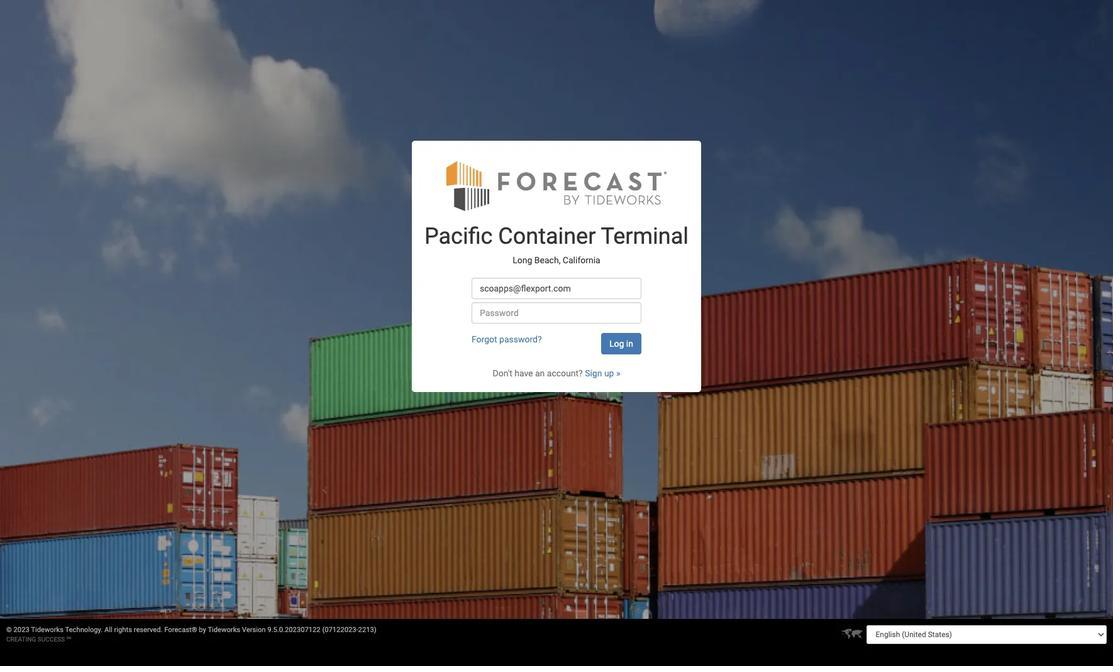 Task type: locate. For each thing, give the bounding box(es) containing it.
long
[[513, 255, 532, 265]]

forgot password? log in
[[472, 335, 633, 349]]

0 horizontal spatial tideworks
[[31, 626, 64, 634]]

up
[[604, 368, 614, 379]]

by
[[199, 626, 206, 634]]

tideworks right by
[[208, 626, 240, 634]]

log
[[609, 339, 624, 349]]

all
[[104, 626, 112, 634]]

sign
[[585, 368, 602, 379]]

© 2023 tideworks technology. all rights reserved. forecast® by tideworks version 9.5.0.202307122 (07122023-2213) creating success ℠
[[6, 626, 376, 643]]

tideworks up success
[[31, 626, 64, 634]]

©
[[6, 626, 12, 634]]

pacific container terminal long beach, california
[[424, 223, 689, 265]]

success
[[38, 636, 65, 643]]

1 horizontal spatial tideworks
[[208, 626, 240, 634]]

2023
[[14, 626, 29, 634]]

forecast® by tideworks image
[[446, 160, 667, 212]]

beach,
[[534, 255, 561, 265]]

california
[[563, 255, 600, 265]]

version
[[242, 626, 266, 634]]

(07122023-
[[322, 626, 358, 634]]

forgot password? link
[[472, 335, 542, 345]]

account?
[[547, 368, 583, 379]]

creating
[[6, 636, 36, 643]]

container
[[498, 223, 596, 250]]

pacific
[[424, 223, 493, 250]]

don't have an account? sign up »
[[493, 368, 620, 379]]

don't
[[493, 368, 512, 379]]

tideworks
[[31, 626, 64, 634], [208, 626, 240, 634]]



Task type: vqa. For each thing, say whether or not it's contained in the screenshot.
signed
no



Task type: describe. For each thing, give the bounding box(es) containing it.
sign up » link
[[585, 368, 620, 379]]

Email or username text field
[[472, 278, 641, 299]]

℠
[[66, 636, 71, 643]]

rights
[[114, 626, 132, 634]]

2213)
[[358, 626, 376, 634]]

reserved.
[[134, 626, 163, 634]]

in
[[626, 339, 633, 349]]

forgot
[[472, 335, 497, 345]]

password?
[[499, 335, 542, 345]]

9.5.0.202307122
[[267, 626, 320, 634]]

2 tideworks from the left
[[208, 626, 240, 634]]

1 tideworks from the left
[[31, 626, 64, 634]]

an
[[535, 368, 545, 379]]

log in button
[[601, 333, 641, 355]]

have
[[514, 368, 533, 379]]

forecast®
[[164, 626, 197, 634]]

technology.
[[65, 626, 103, 634]]

»
[[616, 368, 620, 379]]

terminal
[[601, 223, 689, 250]]

Password password field
[[472, 302, 641, 324]]



